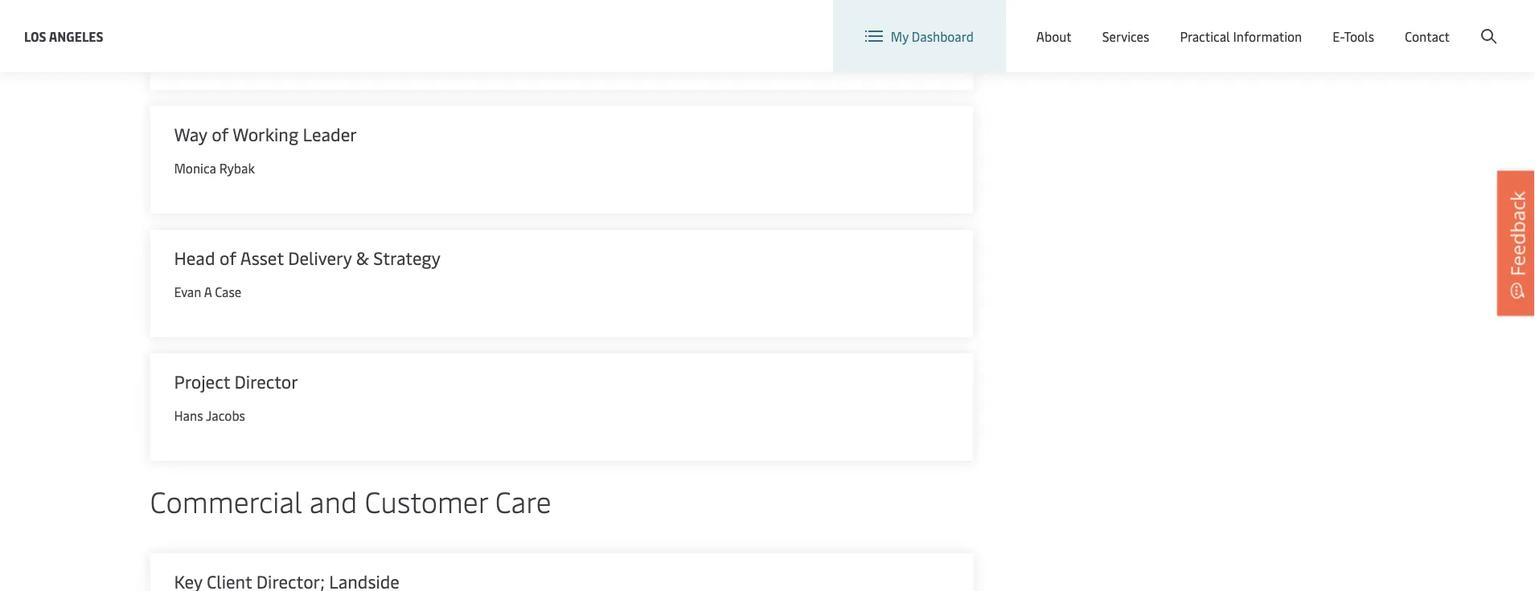 Task type: locate. For each thing, give the bounding box(es) containing it.
customer
[[365, 482, 488, 521]]

los angeles link
[[24, 26, 103, 46]]

login / create account link
[[1345, 0, 1504, 47]]

commercial and customer care
[[150, 482, 551, 521]]

create
[[1417, 15, 1454, 32]]

my
[[891, 28, 909, 45]]

about
[[1036, 28, 1072, 45]]

evan a case
[[174, 283, 241, 301]]

and
[[309, 482, 357, 521]]

my dashboard button
[[865, 0, 974, 72]]

los angeles
[[24, 27, 103, 45]]

of
[[212, 122, 229, 146], [219, 246, 236, 270]]

hans
[[174, 407, 203, 425]]

menu
[[1265, 15, 1298, 32]]

commercial
[[150, 482, 302, 521]]

a
[[204, 283, 212, 301]]

0 vertical spatial of
[[212, 122, 229, 146]]

case
[[215, 283, 241, 301]]

dashboard
[[912, 28, 974, 45]]

/
[[1409, 15, 1414, 32]]

head
[[174, 246, 215, 270]]

my dashboard
[[891, 28, 974, 45]]

information
[[1233, 28, 1302, 45]]

1 vertical spatial of
[[219, 246, 236, 270]]

practical information button
[[1180, 0, 1302, 72]]

switch location
[[1082, 15, 1173, 32]]

working
[[233, 122, 298, 146]]

way
[[174, 122, 207, 146]]

of right 'head'
[[219, 246, 236, 270]]

asset
[[240, 246, 284, 270]]

global menu button
[[1190, 0, 1314, 48]]

head of asset delivery & strategy
[[174, 246, 441, 270]]

e-
[[1333, 28, 1344, 45]]

project director
[[174, 370, 298, 394]]

contact
[[1405, 28, 1450, 45]]

practical information
[[1180, 28, 1302, 45]]

of right way
[[212, 122, 229, 146]]

contact button
[[1405, 0, 1450, 72]]

account
[[1457, 15, 1504, 32]]

delivery
[[288, 246, 352, 270]]



Task type: vqa. For each thing, say whether or not it's contained in the screenshot.
And on the left bottom of page
yes



Task type: describe. For each thing, give the bounding box(es) containing it.
e-tools
[[1333, 28, 1374, 45]]

hans jacobs
[[174, 407, 245, 425]]

e-tools button
[[1333, 0, 1374, 72]]

services
[[1102, 28, 1149, 45]]

of for asset
[[219, 246, 236, 270]]

login / create account
[[1375, 15, 1504, 32]]

switch
[[1082, 15, 1121, 32]]

strategy
[[373, 246, 441, 270]]

rybak
[[219, 160, 255, 177]]

global menu
[[1225, 15, 1298, 32]]

evan
[[174, 283, 201, 301]]

login
[[1375, 15, 1406, 32]]

&
[[356, 246, 369, 270]]

care
[[495, 482, 551, 521]]

services button
[[1102, 0, 1149, 72]]

switch location button
[[1057, 15, 1173, 32]]

project
[[174, 370, 230, 394]]

tools
[[1344, 28, 1374, 45]]

director
[[234, 370, 298, 394]]

jacobs
[[206, 407, 245, 425]]

location
[[1124, 15, 1173, 32]]

feedback button
[[1497, 171, 1535, 316]]

about button
[[1036, 0, 1072, 72]]

way of working leader
[[174, 122, 357, 146]]

los
[[24, 27, 46, 45]]

practical
[[1180, 28, 1230, 45]]

angeles
[[49, 27, 103, 45]]

leader
[[303, 122, 357, 146]]

feedback
[[1504, 191, 1530, 277]]

monica rybak
[[174, 160, 255, 177]]

of for working
[[212, 122, 229, 146]]

monica
[[174, 160, 216, 177]]

global
[[1225, 15, 1262, 32]]



